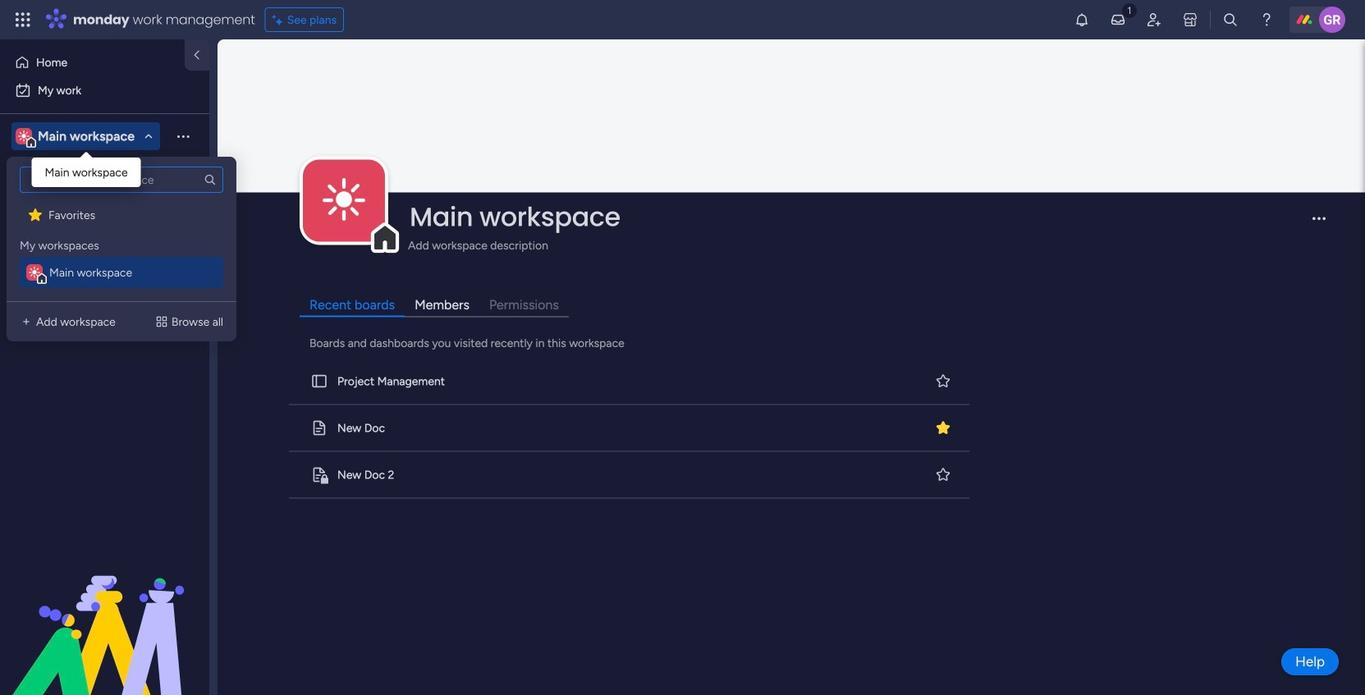 Task type: describe. For each thing, give the bounding box(es) containing it.
search everything image
[[1223, 11, 1239, 28]]

select product image
[[15, 11, 31, 28]]

v2 ellipsis image
[[1313, 218, 1326, 231]]

1 service icon image from the left
[[20, 315, 33, 328]]

help image
[[1259, 11, 1275, 28]]

quick search results list box
[[286, 358, 975, 499]]

private board image
[[17, 257, 33, 273]]

2 vertical spatial public board image
[[310, 419, 328, 437]]

search image
[[204, 173, 217, 186]]

0 vertical spatial workspace image
[[16, 127, 32, 145]]

add to favorites image for public board icon to the middle
[[935, 373, 952, 389]]

2 vertical spatial option
[[0, 194, 209, 197]]

1 vertical spatial public board image
[[310, 372, 328, 390]]

Search in workspace field
[[34, 162, 137, 181]]

lottie animation image
[[0, 530, 209, 696]]

remove from favorites image
[[935, 419, 952, 436]]

favorites element
[[20, 200, 223, 231]]

workspace options image
[[175, 128, 191, 144]]

my workspaces row
[[20, 231, 99, 254]]

0 vertical spatial option
[[10, 49, 175, 76]]

greg robinson image
[[1320, 7, 1346, 33]]

lottie animation element
[[0, 530, 209, 696]]

notifications image
[[1074, 11, 1090, 28]]

add to favorites image for private board icon
[[935, 466, 952, 483]]

update feed image
[[1110, 11, 1127, 28]]

main workspace element
[[20, 257, 223, 288]]

v2 star 2 image
[[29, 207, 42, 223]]



Task type: vqa. For each thing, say whether or not it's contained in the screenshot.
Greg Robinson icon
yes



Task type: locate. For each thing, give the bounding box(es) containing it.
service icon image down private board image
[[20, 315, 33, 328]]

tree grid
[[20, 200, 223, 288]]

public board image
[[17, 229, 33, 245]]

option
[[10, 49, 175, 76], [10, 77, 200, 103], [0, 194, 209, 197]]

0 horizontal spatial service icon image
[[20, 315, 33, 328]]

see plans image
[[272, 10, 287, 29]]

1 image
[[1122, 1, 1137, 19]]

list box
[[16, 167, 227, 288], [0, 192, 209, 500]]

workspace image up v2 star 2 icon
[[16, 127, 32, 145]]

Search for content search field
[[20, 167, 223, 193]]

2 service icon image from the left
[[155, 315, 168, 328]]

0 vertical spatial public board image
[[17, 201, 33, 217]]

public board image
[[17, 201, 33, 217], [310, 372, 328, 390], [310, 419, 328, 437]]

workspace image
[[18, 127, 30, 145], [303, 160, 385, 242], [323, 169, 365, 233], [26, 264, 43, 281]]

service icon image down main workspace element
[[155, 315, 168, 328]]

invite members image
[[1146, 11, 1163, 28]]

add to favorites image down remove from favorites image
[[935, 466, 952, 483]]

1 vertical spatial option
[[10, 77, 200, 103]]

1 vertical spatial add to favorites image
[[935, 466, 952, 483]]

service icon image
[[20, 315, 33, 328], [155, 315, 168, 328]]

1 vertical spatial workspace image
[[29, 264, 40, 281]]

1 add to favorites image from the top
[[935, 373, 952, 389]]

add to favorites image up remove from favorites image
[[935, 373, 952, 389]]

workspace selection element
[[16, 126, 137, 148]]

None search field
[[20, 167, 223, 193]]

None field
[[406, 200, 1299, 234]]

monday marketplace image
[[1182, 11, 1199, 28]]

0 vertical spatial add to favorites image
[[935, 373, 952, 389]]

add to favorites image
[[935, 373, 952, 389], [935, 466, 952, 483]]

workspace image down public board image
[[29, 264, 40, 281]]

private board image
[[310, 466, 328, 484]]

workspace image
[[16, 127, 32, 145], [29, 264, 40, 281]]

1 horizontal spatial service icon image
[[155, 315, 168, 328]]

2 add to favorites image from the top
[[935, 466, 952, 483]]



